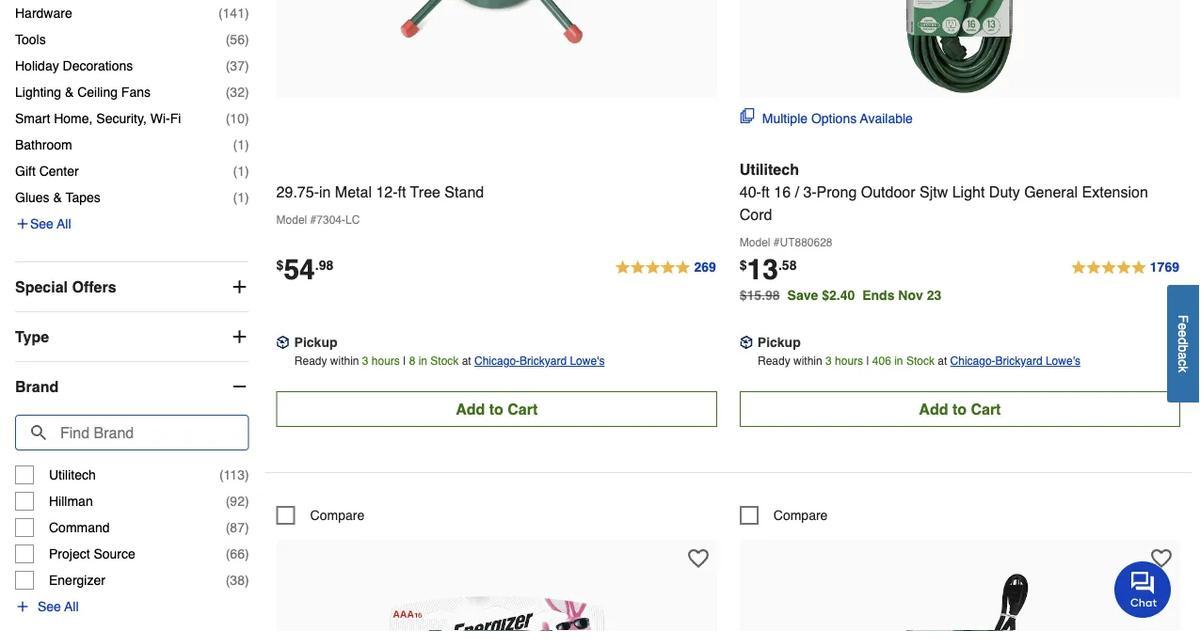 Task type: vqa. For each thing, say whether or not it's contained in the screenshot.


Task type: locate. For each thing, give the bounding box(es) containing it.
chicago-brickyard lowe's button for ready within 3 hours | 8 in stock at chicago-brickyard lowe's
[[474, 352, 605, 371]]

1 horizontal spatial pickup image
[[740, 337, 753, 350]]

1 horizontal spatial at
[[938, 355, 947, 368]]

1 pickup image from the left
[[276, 337, 290, 350]]

( 37 )
[[226, 59, 249, 74]]

12 ) from the top
[[245, 547, 249, 563]]

6 ) from the top
[[245, 138, 249, 153]]

at
[[462, 355, 471, 368], [938, 355, 947, 368]]

cart down ready within 3 hours | 8 in stock at chicago-brickyard lowe's on the bottom of page
[[508, 401, 538, 418]]

( 1 ) for &
[[233, 191, 249, 206]]

1 horizontal spatial stock
[[906, 355, 935, 368]]

add to cart button down ready within 3 hours | 8 in stock at chicago-brickyard lowe's on the bottom of page
[[276, 392, 717, 428]]

pickup down $15.98
[[757, 336, 801, 351]]

2 horizontal spatial in
[[894, 355, 903, 368]]

pickup image right plus image
[[276, 337, 290, 350]]

0 vertical spatial plus image
[[15, 217, 30, 232]]

hours left 8
[[372, 355, 400, 368]]

ready down $15.98
[[758, 355, 790, 368]]

( 1 )
[[233, 138, 249, 153], [233, 164, 249, 179], [233, 191, 249, 206]]

3 ( 1 ) from the top
[[233, 191, 249, 206]]

$ left .98
[[276, 258, 284, 273]]

in left metal
[[319, 183, 331, 201]]

hillman
[[49, 495, 93, 510]]

$
[[276, 258, 284, 273], [740, 258, 747, 273]]

brickyard for ready within 3 hours | 406 in stock at chicago-brickyard lowe's
[[995, 355, 1043, 368]]

was price $15.98 element
[[740, 284, 787, 304]]

cord
[[740, 206, 772, 223]]

compare
[[310, 509, 364, 524], [773, 509, 828, 524]]

0 horizontal spatial $
[[276, 258, 284, 273]]

pickup down '$ 54 .98'
[[294, 336, 337, 351]]

12-
[[376, 183, 398, 201]]

1 horizontal spatial hours
[[835, 355, 863, 368]]

0 horizontal spatial ft
[[398, 183, 406, 201]]

5 stars image containing 1769
[[1070, 257, 1180, 280]]

stand
[[445, 183, 484, 201]]

11 ) from the top
[[245, 521, 249, 536]]

ft left 16
[[761, 183, 770, 201]]

within down save
[[793, 355, 822, 368]]

chicago-
[[474, 355, 520, 368], [950, 355, 995, 368]]

lc
[[345, 214, 360, 227]]

3 left the 406
[[825, 355, 832, 368]]

add to cart for 1st add to cart button from the left
[[456, 401, 538, 418]]

| for 406
[[866, 355, 869, 368]]

1 horizontal spatial utilitech
[[740, 161, 799, 178]]

0 horizontal spatial 3
[[362, 355, 368, 368]]

2 ) from the top
[[245, 33, 249, 48]]

5 stars image
[[614, 257, 717, 280], [1070, 257, 1180, 280]]

1 vertical spatial 1
[[237, 164, 245, 179]]

1 horizontal spatial in
[[419, 355, 427, 368]]

within
[[330, 355, 359, 368], [793, 355, 822, 368]]

ready within 3 hours | 406 in stock at chicago-brickyard lowe's
[[758, 355, 1080, 368]]

0 horizontal spatial chicago-brickyard lowe's button
[[474, 352, 605, 371]]

in right 8
[[419, 355, 427, 368]]

( 66 )
[[226, 547, 249, 563]]

1 vertical spatial plus image
[[230, 278, 249, 297]]

1 hours from the left
[[372, 355, 400, 368]]

$ inside $ 13 .58
[[740, 258, 747, 273]]

5 ) from the top
[[245, 112, 249, 127]]

0 horizontal spatial lowe's
[[570, 355, 605, 368]]

savings save $2.40 element
[[787, 288, 949, 304]]

0 horizontal spatial hours
[[372, 355, 400, 368]]

& up home,
[[65, 85, 74, 100]]

| left the 406
[[866, 355, 869, 368]]

1 within from the left
[[330, 355, 359, 368]]

3 for 406
[[825, 355, 832, 368]]

1 horizontal spatial ft
[[761, 183, 770, 201]]

model down 29.75-
[[276, 214, 307, 227]]

( 87 )
[[226, 521, 249, 536]]

56
[[230, 33, 245, 48]]

1 chicago- from the left
[[474, 355, 520, 368]]

) for energizer
[[245, 574, 249, 589]]

Find Brand text field
[[15, 416, 249, 451]]

0 horizontal spatial in
[[319, 183, 331, 201]]

smart home, security, wi-fi
[[15, 112, 181, 127]]

add down ready within 3 hours | 406 in stock at chicago-brickyard lowe's
[[919, 401, 948, 418]]

2 chicago-brickyard lowe's button from the left
[[950, 352, 1080, 371]]

plus image
[[230, 328, 249, 347]]

2 $ from the left
[[740, 258, 747, 273]]

0 horizontal spatial |
[[403, 355, 406, 368]]

0 horizontal spatial add
[[456, 401, 485, 418]]

1 ( 1 ) from the top
[[233, 138, 249, 153]]

3 1 from the top
[[237, 191, 245, 206]]

269
[[694, 260, 716, 275]]

1 horizontal spatial compare
[[773, 509, 828, 524]]

2 add from the left
[[919, 401, 948, 418]]

1 horizontal spatial 3
[[825, 355, 832, 368]]

2 hours from the left
[[835, 355, 863, 368]]

1 vertical spatial see all button
[[15, 598, 79, 617]]

1 e from the top
[[1176, 323, 1191, 330]]

1 horizontal spatial |
[[866, 355, 869, 368]]

3 ) from the top
[[245, 59, 249, 74]]

0 horizontal spatial stock
[[430, 355, 459, 368]]

# up .58
[[774, 237, 780, 250]]

0 horizontal spatial add to cart button
[[276, 392, 717, 428]]

options
[[811, 111, 857, 127]]

2 vertical spatial plus image
[[15, 600, 30, 615]]

ft left tree
[[398, 183, 406, 201]]

23
[[927, 288, 941, 304]]

# down 29.75-
[[310, 214, 317, 227]]

( 1 ) for center
[[233, 164, 249, 179]]

2 1 from the top
[[237, 164, 245, 179]]

2 chicago- from the left
[[950, 355, 995, 368]]

2 vertical spatial ( 1 )
[[233, 191, 249, 206]]

0 vertical spatial 1
[[237, 138, 245, 153]]

pickup for ready within 3 hours | 406 in stock at chicago-brickyard lowe's
[[757, 336, 801, 351]]

chat invite button image
[[1114, 561, 1172, 618]]

1 horizontal spatial add to cart
[[919, 401, 1001, 418]]

offers
[[72, 279, 116, 296]]

compare for 1000209817 element
[[310, 509, 364, 524]]

1 horizontal spatial model
[[740, 237, 770, 250]]

0 horizontal spatial 5 stars image
[[614, 257, 717, 280]]

add to cart down ready within 3 hours | 8 in stock at chicago-brickyard lowe's on the bottom of page
[[456, 401, 538, 418]]

utilitech 40-ft 16 / 3-prong outdoor sjtw light duty general extension cord
[[740, 161, 1148, 223]]

hours left the 406
[[835, 355, 863, 368]]

2 within from the left
[[793, 355, 822, 368]]

1 vertical spatial #
[[774, 237, 780, 250]]

all
[[57, 217, 71, 232], [64, 600, 79, 615]]

add to cart button
[[276, 392, 717, 428], [740, 392, 1180, 428]]

see down glues
[[30, 217, 54, 232]]

0 horizontal spatial pickup
[[294, 336, 337, 351]]

see all button down energizer
[[15, 598, 79, 617]]

5014300771 element
[[740, 507, 828, 526]]

0 horizontal spatial cart
[[508, 401, 538, 418]]

all down glues & tapes
[[57, 217, 71, 232]]

to down ready within 3 hours | 8 in stock at chicago-brickyard lowe's on the bottom of page
[[489, 401, 503, 418]]

1 pickup from the left
[[294, 336, 337, 351]]

special
[[15, 279, 68, 296]]

hours for 406
[[835, 355, 863, 368]]

utilitech up hillman
[[49, 468, 96, 483]]

2 at from the left
[[938, 355, 947, 368]]

2 vertical spatial 1
[[237, 191, 245, 206]]

bathroom
[[15, 138, 72, 153]]

1 horizontal spatial chicago-
[[950, 355, 995, 368]]

2 pickup image from the left
[[740, 337, 753, 350]]

lowe's
[[570, 355, 605, 368], [1046, 355, 1080, 368]]

2 pickup from the left
[[757, 336, 801, 351]]

( 56 )
[[226, 33, 249, 48]]

utilitech up 16
[[740, 161, 799, 178]]

ready down actual price $54.98 element
[[294, 355, 327, 368]]

$ up was price $15.98 element
[[740, 258, 747, 273]]

8 ) from the top
[[245, 191, 249, 206]]

2 lowe's from the left
[[1046, 355, 1080, 368]]

within for ready within 3 hours | 8 in stock at chicago-brickyard lowe's
[[330, 355, 359, 368]]

$ for 54
[[276, 258, 284, 273]]

pickup for ready within 3 hours | 8 in stock at chicago-brickyard lowe's
[[294, 336, 337, 351]]

model for 40-ft 16 / 3-prong outdoor sjtw light duty general extension cord
[[740, 237, 770, 250]]

pickup image down $15.98
[[740, 337, 753, 350]]

chicago-brickyard lowe's button
[[474, 352, 605, 371], [950, 352, 1080, 371]]

1 ft from the left
[[398, 183, 406, 201]]

ends
[[862, 288, 895, 304]]

2 compare from the left
[[773, 509, 828, 524]]

| left 8
[[403, 355, 406, 368]]

holiday
[[15, 59, 59, 74]]

5 stars image containing 269
[[614, 257, 717, 280]]

2 5 stars image from the left
[[1070, 257, 1180, 280]]

| for 8
[[403, 355, 406, 368]]

1 horizontal spatial add
[[919, 401, 948, 418]]

1 at from the left
[[462, 355, 471, 368]]

0 horizontal spatial utilitech
[[49, 468, 96, 483]]

1 horizontal spatial pickup
[[757, 336, 801, 351]]

406
[[872, 355, 891, 368]]

ready for ready within 3 hours | 406 in stock at chicago-brickyard lowe's
[[758, 355, 790, 368]]

0 vertical spatial model
[[276, 214, 307, 227]]

add to cart button down ready within 3 hours | 406 in stock at chicago-brickyard lowe's
[[740, 392, 1180, 428]]

1 vertical spatial ( 1 )
[[233, 164, 249, 179]]

)
[[245, 6, 249, 21], [245, 33, 249, 48], [245, 59, 249, 74], [245, 85, 249, 100], [245, 112, 249, 127], [245, 138, 249, 153], [245, 164, 249, 179], [245, 191, 249, 206], [245, 468, 249, 483], [245, 495, 249, 510], [245, 521, 249, 536], [245, 547, 249, 563], [245, 574, 249, 589]]

2 ready from the left
[[758, 355, 790, 368]]

1 horizontal spatial add to cart button
[[740, 392, 1180, 428]]

home,
[[54, 112, 93, 127]]

1 horizontal spatial &
[[65, 85, 74, 100]]

# for 40-ft 16 / 3-prong outdoor sjtw light duty general extension cord
[[774, 237, 780, 250]]

1 vertical spatial &
[[53, 191, 62, 206]]

ft inside utilitech 40-ft 16 / 3-prong outdoor sjtw light duty general extension cord
[[761, 183, 770, 201]]

metal
[[335, 183, 372, 201]]

1 stock from the left
[[430, 355, 459, 368]]

gift center
[[15, 164, 79, 179]]

chicago-brickyard lowe's button for ready within 3 hours | 406 in stock at chicago-brickyard lowe's
[[950, 352, 1080, 371]]

1 $ from the left
[[276, 258, 284, 273]]

0 horizontal spatial model
[[276, 214, 307, 227]]

0 horizontal spatial compare
[[310, 509, 364, 524]]

4 ) from the top
[[245, 85, 249, 100]]

/
[[795, 183, 799, 201]]

(
[[218, 6, 223, 21], [226, 33, 230, 48], [226, 59, 230, 74], [226, 85, 230, 100], [226, 112, 230, 127], [233, 138, 237, 153], [233, 164, 237, 179], [233, 191, 237, 206], [219, 468, 224, 483], [226, 495, 230, 510], [226, 521, 230, 536], [226, 547, 230, 563], [226, 574, 230, 589]]

1 ) from the top
[[245, 6, 249, 21]]

37
[[230, 59, 245, 74]]

1 horizontal spatial chicago-brickyard lowe's button
[[950, 352, 1080, 371]]

at right 8
[[462, 355, 471, 368]]

1 add from the left
[[456, 401, 485, 418]]

0 vertical spatial see all button
[[15, 215, 71, 234]]

2 3 from the left
[[825, 355, 832, 368]]

stock
[[430, 355, 459, 368], [906, 355, 935, 368]]

actual price $54.98 element
[[276, 254, 333, 287]]

see
[[30, 217, 54, 232], [38, 600, 61, 615]]

0 horizontal spatial ready
[[294, 355, 327, 368]]

0 horizontal spatial #
[[310, 214, 317, 227]]

1 vertical spatial model
[[740, 237, 770, 250]]

1 horizontal spatial ready
[[758, 355, 790, 368]]

3 left 8
[[362, 355, 368, 368]]

1 5 stars image from the left
[[614, 257, 717, 280]]

multiple options available link
[[740, 109, 913, 128]]

stock right the 406
[[906, 355, 935, 368]]

duty
[[989, 183, 1020, 201]]

& right glues
[[53, 191, 62, 206]]

pickup image
[[276, 337, 290, 350], [740, 337, 753, 350]]

|
[[403, 355, 406, 368], [866, 355, 869, 368]]

1 cart from the left
[[508, 401, 538, 418]]

2 brickyard from the left
[[995, 355, 1043, 368]]

2 ( 1 ) from the top
[[233, 164, 249, 179]]

2 | from the left
[[866, 355, 869, 368]]

3
[[362, 355, 368, 368], [825, 355, 832, 368]]

1 add to cart from the left
[[456, 401, 538, 418]]

plus image inside special offers button
[[230, 278, 249, 297]]

f e e d b a c k button
[[1167, 285, 1200, 403]]

stock right 8
[[430, 355, 459, 368]]

1 horizontal spatial brickyard
[[995, 355, 1043, 368]]

0 horizontal spatial chicago-
[[474, 355, 520, 368]]

all down energizer
[[64, 600, 79, 615]]

f e e d b a c k
[[1176, 315, 1191, 373]]

9 ) from the top
[[245, 468, 249, 483]]

5 stars image for 54
[[614, 257, 717, 280]]

1 3 from the left
[[362, 355, 368, 368]]

compare inside "5014300771" element
[[773, 509, 828, 524]]

38
[[230, 574, 245, 589]]

2 add to cart from the left
[[919, 401, 1001, 418]]

1 compare from the left
[[310, 509, 364, 524]]

1 for &
[[237, 191, 245, 206]]

to
[[489, 401, 503, 418], [952, 401, 967, 418]]

0 horizontal spatial within
[[330, 355, 359, 368]]

1 ready from the left
[[294, 355, 327, 368]]

0 vertical spatial ( 1 )
[[233, 138, 249, 153]]

add down ready within 3 hours | 8 in stock at chicago-brickyard lowe's on the bottom of page
[[456, 401, 485, 418]]

3 for 8
[[362, 355, 368, 368]]

269 button
[[614, 257, 717, 280]]

chicago- right the 406
[[950, 355, 995, 368]]

1 horizontal spatial cart
[[971, 401, 1001, 418]]

ut880628
[[780, 237, 833, 250]]

0 vertical spatial &
[[65, 85, 74, 100]]

( 92 )
[[226, 495, 249, 510]]

compare inside 1000209817 element
[[310, 509, 364, 524]]

1 vertical spatial see
[[38, 600, 61, 615]]

0 horizontal spatial at
[[462, 355, 471, 368]]

see all button down glues
[[15, 215, 71, 234]]

model
[[276, 214, 307, 227], [740, 237, 770, 250]]

at for 8
[[462, 355, 471, 368]]

brickyard
[[520, 355, 567, 368], [995, 355, 1043, 368]]

0 horizontal spatial pickup image
[[276, 337, 290, 350]]

10 ) from the top
[[245, 495, 249, 510]]

1 lowe's from the left
[[570, 355, 605, 368]]

model up 13
[[740, 237, 770, 250]]

7 ) from the top
[[245, 164, 249, 179]]

) for holiday decorations
[[245, 59, 249, 74]]

e up b
[[1176, 330, 1191, 338]]

at right the 406
[[938, 355, 947, 368]]

add to cart down ready within 3 hours | 406 in stock at chicago-brickyard lowe's
[[919, 401, 1001, 418]]

project
[[49, 547, 90, 563]]

2 stock from the left
[[906, 355, 935, 368]]

( 10 )
[[226, 112, 249, 127]]

1000209817 element
[[276, 507, 364, 526]]

pickup image for ready within 3 hours | 406 in stock at chicago-brickyard lowe's
[[740, 337, 753, 350]]

see all down glues & tapes
[[30, 217, 71, 232]]

lowe's for ready within 3 hours | 406 in stock at chicago-brickyard lowe's
[[1046, 355, 1080, 368]]

0 vertical spatial utilitech
[[740, 161, 799, 178]]

1 chicago-brickyard lowe's button from the left
[[474, 352, 605, 371]]

utilitech for utilitech 40-ft 16 / 3-prong outdoor sjtw light duty general extension cord
[[740, 161, 799, 178]]

in right the 406
[[894, 355, 903, 368]]

0 horizontal spatial to
[[489, 401, 503, 418]]

ready
[[294, 355, 327, 368], [758, 355, 790, 368]]

lighting & ceiling fans
[[15, 85, 151, 100]]

0 horizontal spatial brickyard
[[520, 355, 567, 368]]

1 horizontal spatial $
[[740, 258, 747, 273]]

1 horizontal spatial within
[[793, 355, 822, 368]]

see down energizer
[[38, 600, 61, 615]]

e up d at bottom right
[[1176, 323, 1191, 330]]

utilitech inside utilitech 40-ft 16 / 3-prong outdoor sjtw light duty general extension cord
[[740, 161, 799, 178]]

add to cart
[[456, 401, 538, 418], [919, 401, 1001, 418]]

see all
[[30, 217, 71, 232], [38, 600, 79, 615]]

1 vertical spatial utilitech
[[49, 468, 96, 483]]

1 horizontal spatial 5 stars image
[[1070, 257, 1180, 280]]

2 cart from the left
[[971, 401, 1001, 418]]

1 horizontal spatial #
[[774, 237, 780, 250]]

brand
[[15, 379, 59, 396]]

within left 8
[[330, 355, 359, 368]]

pickup
[[294, 336, 337, 351], [757, 336, 801, 351]]

#
[[310, 214, 317, 227], [774, 237, 780, 250]]

( for bathroom
[[233, 138, 237, 153]]

29.75-in metal 12-ft tree stand
[[276, 183, 484, 201]]

) for utilitech
[[245, 468, 249, 483]]

0 horizontal spatial &
[[53, 191, 62, 206]]

see all down energizer
[[38, 600, 79, 615]]

chicago- for 406
[[950, 355, 995, 368]]

cart down ready within 3 hours | 406 in stock at chicago-brickyard lowe's
[[971, 401, 1001, 418]]

1 | from the left
[[403, 355, 406, 368]]

0 vertical spatial see
[[30, 217, 54, 232]]

1 horizontal spatial lowe's
[[1046, 355, 1080, 368]]

) for hardware
[[245, 6, 249, 21]]

fi
[[170, 112, 181, 127]]

1 horizontal spatial to
[[952, 401, 967, 418]]

1 brickyard from the left
[[520, 355, 567, 368]]

( 32 )
[[226, 85, 249, 100]]

stock for 406
[[906, 355, 935, 368]]

) for command
[[245, 521, 249, 536]]

0 horizontal spatial add to cart
[[456, 401, 538, 418]]

13 ) from the top
[[245, 574, 249, 589]]

ft
[[398, 183, 406, 201], [761, 183, 770, 201]]

1 add to cart button from the left
[[276, 392, 717, 428]]

plus image
[[15, 217, 30, 232], [230, 278, 249, 297], [15, 600, 30, 615]]

undefined 29.75-in metal 12-ft tree stand image
[[387, 0, 606, 97]]

to down ready within 3 hours | 406 in stock at chicago-brickyard lowe's
[[952, 401, 967, 418]]

&
[[65, 85, 74, 100], [53, 191, 62, 206]]

2 ft from the left
[[761, 183, 770, 201]]

2 e from the top
[[1176, 330, 1191, 338]]

$ inside '$ 54 .98'
[[276, 258, 284, 273]]

1 to from the left
[[489, 401, 503, 418]]

chicago- right 8
[[474, 355, 520, 368]]

0 vertical spatial #
[[310, 214, 317, 227]]

) for hillman
[[245, 495, 249, 510]]

light
[[952, 183, 985, 201]]



Task type: describe. For each thing, give the bounding box(es) containing it.
92
[[230, 495, 245, 510]]

model # ut880628
[[740, 237, 833, 250]]

project source
[[49, 547, 135, 563]]

glues
[[15, 191, 49, 206]]

pickup image for ready within 3 hours | 8 in stock at chicago-brickyard lowe's
[[276, 337, 290, 350]]

( for hillman
[[226, 495, 230, 510]]

66
[[230, 547, 245, 563]]

compare for "5014300771" element
[[773, 509, 828, 524]]

hours for 8
[[372, 355, 400, 368]]

model # 7304-lc
[[276, 214, 360, 227]]

actual price $13.58 element
[[740, 254, 797, 287]]

) for lighting & ceiling fans
[[245, 85, 249, 100]]

source
[[94, 547, 135, 563]]

8
[[409, 355, 415, 368]]

( 113 )
[[219, 468, 249, 483]]

brand button
[[15, 363, 249, 412]]

center
[[39, 164, 79, 179]]

$15.98
[[740, 288, 780, 304]]

tree
[[410, 183, 440, 201]]

utilitech 15-amps 125-volt 2-outlet plug-in countdown indoor or outdoor lighting timer image
[[851, 550, 1069, 632]]

type
[[15, 329, 49, 346]]

113
[[224, 468, 245, 483]]

1769 button
[[1070, 257, 1180, 280]]

gift
[[15, 164, 36, 179]]

29.75-
[[276, 183, 319, 201]]

54
[[284, 254, 315, 287]]

# for 29.75-in metal 12-ft tree stand
[[310, 214, 317, 227]]

.58
[[778, 258, 797, 273]]

model for 29.75-in metal 12-ft tree stand
[[276, 214, 307, 227]]

in for ready within 3 hours | 8 in stock at chicago-brickyard lowe's
[[419, 355, 427, 368]]

0 vertical spatial see all
[[30, 217, 71, 232]]

cart for 1st add to cart button from right
[[971, 401, 1001, 418]]

general
[[1024, 183, 1078, 201]]

5 stars image for 13
[[1070, 257, 1180, 280]]

ready within 3 hours | 8 in stock at chicago-brickyard lowe's
[[294, 355, 605, 368]]

0 vertical spatial all
[[57, 217, 71, 232]]

extension
[[1082, 183, 1148, 201]]

1 vertical spatial see all
[[38, 600, 79, 615]]

3-
[[803, 183, 817, 201]]

sjtw
[[920, 183, 948, 201]]

lighting
[[15, 85, 61, 100]]

multiple
[[762, 111, 808, 127]]

1 see all button from the top
[[15, 215, 71, 234]]

tools
[[15, 33, 46, 48]]

nov
[[898, 288, 923, 304]]

add for 1st add to cart button from the left
[[456, 401, 485, 418]]

energizer max alkaline aaa batteries (16-pack) image
[[387, 550, 606, 632]]

29.75-in metal 12-ft tree stand link
[[276, 161, 717, 204]]

40-
[[740, 183, 761, 201]]

energizer
[[49, 574, 105, 589]]

7304-
[[317, 214, 345, 227]]

( for lighting & ceiling fans
[[226, 85, 230, 100]]

b
[[1176, 345, 1191, 352]]

16
[[774, 183, 791, 201]]

security,
[[96, 112, 147, 127]]

& for ceiling
[[65, 85, 74, 100]]

holiday decorations
[[15, 59, 133, 74]]

.98
[[315, 258, 333, 273]]

10
[[230, 112, 245, 127]]

special offers button
[[15, 263, 249, 312]]

) for tools
[[245, 33, 249, 48]]

1 1 from the top
[[237, 138, 245, 153]]

1769
[[1150, 260, 1179, 275]]

hardware
[[15, 6, 72, 21]]

available
[[860, 111, 913, 127]]

add for 1st add to cart button from right
[[919, 401, 948, 418]]

command
[[49, 521, 110, 536]]

) for gift center
[[245, 164, 249, 179]]

tapes
[[65, 191, 101, 206]]

( for utilitech
[[219, 468, 224, 483]]

( for gift center
[[233, 164, 237, 179]]

( for smart home, security, wi-fi
[[226, 112, 230, 127]]

chicago- for 8
[[474, 355, 520, 368]]

( 38 )
[[226, 574, 249, 589]]

glues & tapes
[[15, 191, 101, 206]]

2 see all button from the top
[[15, 598, 79, 617]]

) for glues & tapes
[[245, 191, 249, 206]]

87
[[230, 521, 245, 536]]

multiple options available
[[762, 111, 913, 127]]

c
[[1176, 360, 1191, 366]]

heart outline image
[[1151, 549, 1172, 570]]

utilitech for utilitech
[[49, 468, 96, 483]]

add to cart for 1st add to cart button from right
[[919, 401, 1001, 418]]

( for holiday decorations
[[226, 59, 230, 74]]

ready for ready within 3 hours | 8 in stock at chicago-brickyard lowe's
[[294, 355, 327, 368]]

heart outline image
[[688, 549, 709, 570]]

( for command
[[226, 521, 230, 536]]

wi-
[[150, 112, 170, 127]]

( for hardware
[[218, 6, 223, 21]]

at for 406
[[938, 355, 947, 368]]

type button
[[15, 313, 249, 362]]

minus image
[[230, 378, 249, 397]]

save
[[787, 288, 818, 304]]

ends nov 23 element
[[862, 288, 949, 304]]

13
[[747, 254, 778, 287]]

$15.98 save $2.40 ends nov 23
[[740, 288, 941, 304]]

$ for 13
[[740, 258, 747, 273]]

32
[[230, 85, 245, 100]]

2 add to cart button from the left
[[740, 392, 1180, 428]]

) for smart home, security, wi-fi
[[245, 112, 249, 127]]

prong
[[817, 183, 857, 201]]

ceiling
[[77, 85, 118, 100]]

special offers
[[15, 279, 116, 296]]

$2.40
[[822, 288, 855, 304]]

in for ready within 3 hours | 406 in stock at chicago-brickyard lowe's
[[894, 355, 903, 368]]

( for glues & tapes
[[233, 191, 237, 206]]

fans
[[121, 85, 151, 100]]

$ 54 .98
[[276, 254, 333, 287]]

1 vertical spatial all
[[64, 600, 79, 615]]

) for project source
[[245, 547, 249, 563]]

smart
[[15, 112, 50, 127]]

stock for 8
[[430, 355, 459, 368]]

( for tools
[[226, 33, 230, 48]]

within for ready within 3 hours | 406 in stock at chicago-brickyard lowe's
[[793, 355, 822, 368]]

) for bathroom
[[245, 138, 249, 153]]

a
[[1176, 352, 1191, 360]]

1 for center
[[237, 164, 245, 179]]

( for project source
[[226, 547, 230, 563]]

2 to from the left
[[952, 401, 967, 418]]

outdoor
[[861, 183, 915, 201]]

utilitech 40-ft 16 / 3-prong outdoor sjtw light duty general extension cord image
[[851, 0, 1069, 97]]

& for tapes
[[53, 191, 62, 206]]

brickyard for ready within 3 hours | 8 in stock at chicago-brickyard lowe's
[[520, 355, 567, 368]]

( for energizer
[[226, 574, 230, 589]]

( 141 )
[[218, 6, 249, 21]]

lowe's for ready within 3 hours | 8 in stock at chicago-brickyard lowe's
[[570, 355, 605, 368]]

d
[[1176, 338, 1191, 345]]

cart for 1st add to cart button from the left
[[508, 401, 538, 418]]



